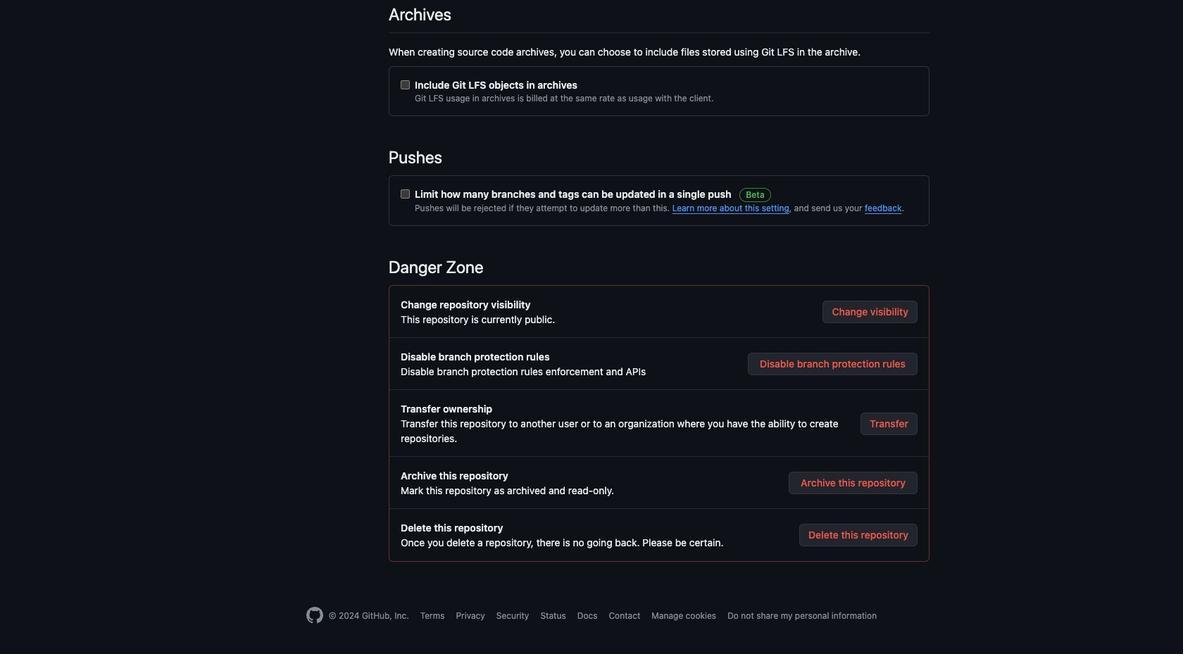 Task type: vqa. For each thing, say whether or not it's contained in the screenshot.
Homepage image
yes



Task type: locate. For each thing, give the bounding box(es) containing it.
homepage image
[[306, 607, 323, 624]]

None checkbox
[[401, 80, 410, 89], [401, 189, 410, 199], [401, 80, 410, 89], [401, 189, 410, 199]]



